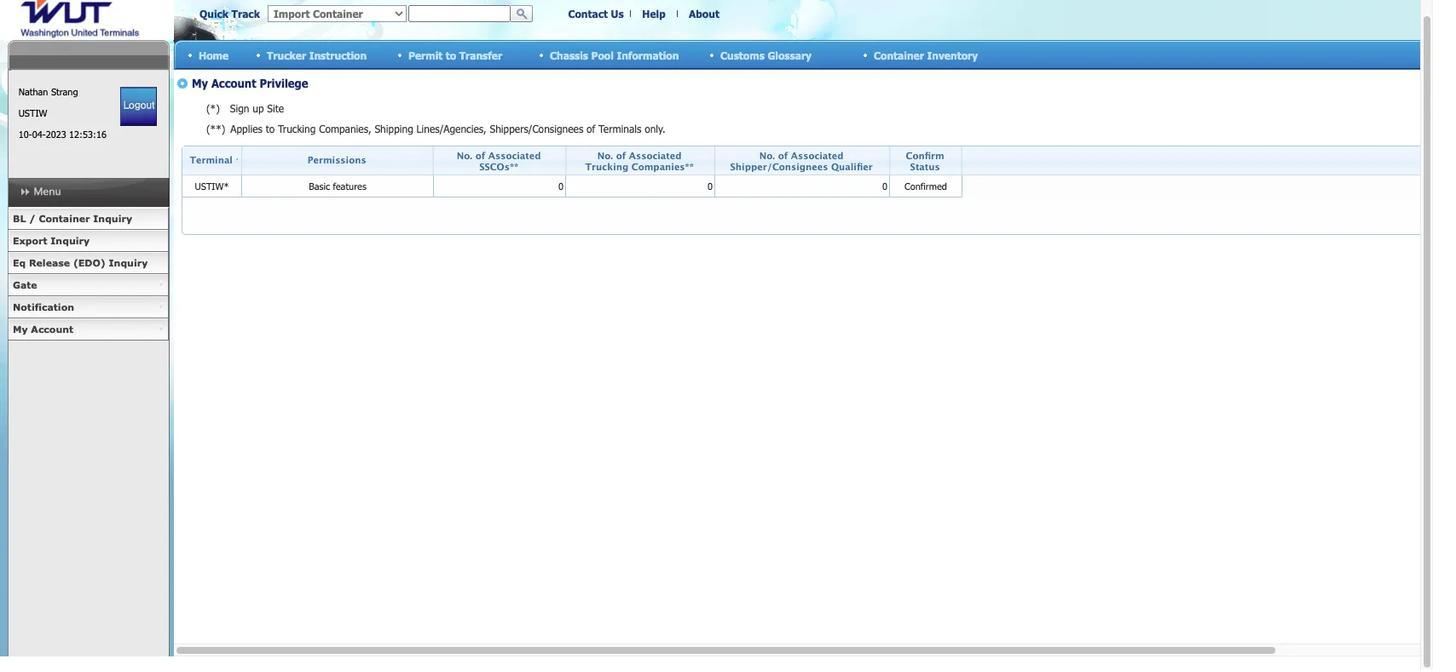 Task type: describe. For each thing, give the bounding box(es) containing it.
04-
[[32, 129, 46, 140]]

bl
[[13, 213, 26, 224]]

trucker
[[267, 49, 306, 61]]

customs glossary
[[720, 49, 812, 61]]

to
[[446, 49, 456, 61]]

bl / container inquiry link
[[8, 208, 169, 230]]

us
[[611, 8, 624, 20]]

inquiry for container
[[93, 213, 132, 224]]

quick track
[[199, 8, 260, 20]]

transfer
[[459, 49, 502, 61]]

account
[[31, 324, 73, 335]]

my account
[[13, 324, 73, 335]]

pool
[[591, 49, 614, 61]]

inventory
[[927, 49, 978, 61]]

contact us link
[[568, 8, 624, 20]]

about
[[689, 8, 719, 20]]

gate
[[13, 280, 37, 291]]

permit to transfer
[[408, 49, 502, 61]]

help
[[642, 8, 666, 20]]

export inquiry
[[13, 235, 90, 246]]

about link
[[689, 8, 719, 20]]

login image
[[120, 87, 157, 126]]

export inquiry link
[[8, 230, 169, 252]]

1 vertical spatial container
[[39, 213, 90, 224]]

contact us
[[568, 8, 624, 20]]

nathan
[[18, 86, 48, 97]]

ustiw
[[18, 107, 47, 118]]

contact
[[568, 8, 608, 20]]

1 vertical spatial inquiry
[[51, 235, 90, 246]]

help link
[[642, 8, 666, 20]]

gate link
[[8, 274, 169, 297]]



Task type: vqa. For each thing, say whether or not it's contained in the screenshot.
the Export Inquiry link
yes



Task type: locate. For each thing, give the bounding box(es) containing it.
eq
[[13, 257, 26, 269]]

(edo)
[[73, 257, 106, 269]]

eq release (edo) inquiry link
[[8, 252, 169, 274]]

notification
[[13, 302, 74, 313]]

customs
[[720, 49, 765, 61]]

/
[[29, 213, 36, 224]]

instruction
[[309, 49, 367, 61]]

2 vertical spatial inquiry
[[109, 257, 148, 269]]

10-
[[18, 129, 32, 140]]

0 horizontal spatial container
[[39, 213, 90, 224]]

inquiry up export inquiry link
[[93, 213, 132, 224]]

container inventory
[[874, 49, 978, 61]]

0 vertical spatial inquiry
[[93, 213, 132, 224]]

2023
[[46, 129, 66, 140]]

inquiry right the (edo)
[[109, 257, 148, 269]]

export
[[13, 235, 47, 246]]

nathan strang
[[18, 86, 78, 97]]

inquiry
[[93, 213, 132, 224], [51, 235, 90, 246], [109, 257, 148, 269]]

glossary
[[768, 49, 812, 61]]

permit
[[408, 49, 443, 61]]

quick
[[199, 8, 229, 20]]

my
[[13, 324, 28, 335]]

information
[[617, 49, 679, 61]]

my account link
[[8, 319, 169, 341]]

home
[[199, 49, 229, 61]]

inquiry for (edo)
[[109, 257, 148, 269]]

container left inventory
[[874, 49, 924, 61]]

strang
[[51, 86, 78, 97]]

trucker instruction
[[267, 49, 367, 61]]

inquiry down bl / container inquiry
[[51, 235, 90, 246]]

0 vertical spatial container
[[874, 49, 924, 61]]

bl / container inquiry
[[13, 213, 132, 224]]

eq release (edo) inquiry
[[13, 257, 148, 269]]

track
[[232, 8, 260, 20]]

None text field
[[408, 5, 511, 22]]

chassis
[[550, 49, 588, 61]]

chassis pool information
[[550, 49, 679, 61]]

notification link
[[8, 297, 169, 319]]

container up export inquiry
[[39, 213, 90, 224]]

10-04-2023 12:53:16
[[18, 129, 106, 140]]

container
[[874, 49, 924, 61], [39, 213, 90, 224]]

release
[[29, 257, 70, 269]]

12:53:16
[[69, 129, 106, 140]]

1 horizontal spatial container
[[874, 49, 924, 61]]



